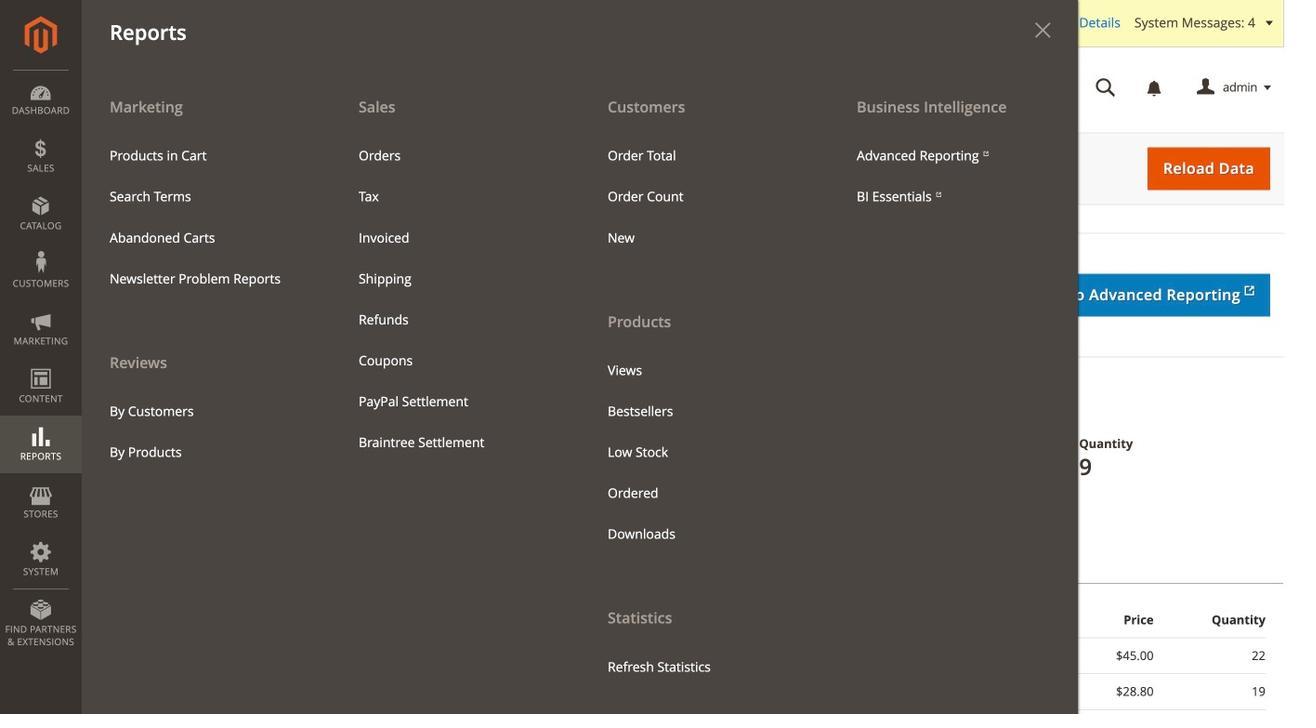 Task type: locate. For each thing, give the bounding box(es) containing it.
menu bar
[[0, 0, 1079, 714]]

tab
[[501, 538, 605, 584]]

menu
[[82, 85, 1079, 714], [82, 85, 331, 473], [580, 85, 829, 688], [96, 135, 317, 299], [345, 135, 566, 463], [594, 135, 815, 258], [843, 135, 1065, 217], [594, 350, 815, 555], [96, 391, 317, 473]]

magento admin panel image
[[25, 16, 57, 54]]



Task type: vqa. For each thing, say whether or not it's contained in the screenshot.
tab
yes



